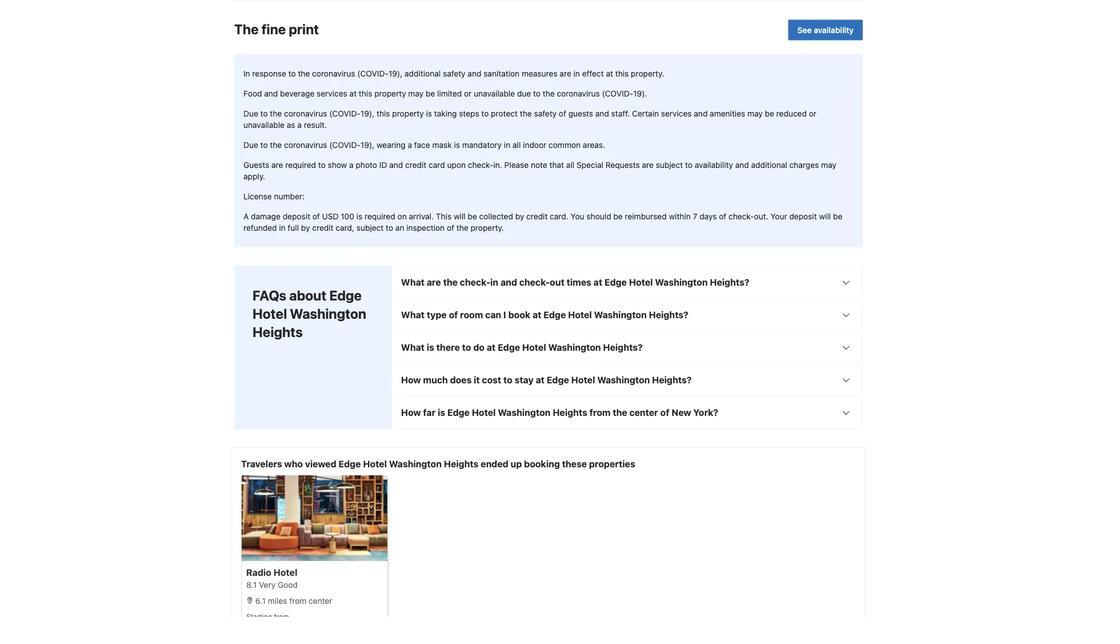 Task type: locate. For each thing, give the bounding box(es) containing it.
check- inside a damage deposit of usd 100 is required on arrival. this will be collected by credit card. you should be reimbursed within 7 days of check-out. your deposit will be refunded in full by credit card, subject to an inspection of the property.
[[729, 212, 754, 221]]

0 vertical spatial safety
[[443, 69, 465, 78]]

apply.
[[243, 172, 265, 181]]

credit left card.
[[526, 212, 548, 221]]

to left an
[[386, 223, 393, 232]]

0 horizontal spatial unavailable
[[243, 120, 285, 130]]

are right measures
[[560, 69, 571, 78]]

hotel up stay
[[522, 342, 546, 353]]

1 horizontal spatial may
[[747, 109, 763, 118]]

19), inside the due to the coronavirus (covid-19), this property is taking steps to protect the safety of guests and staff. certain services and amenities may be reduced or unavailable as a result.
[[361, 109, 374, 118]]

1 vertical spatial may
[[747, 109, 763, 118]]

required inside guests are required to show a photo id and credit card upon check-in. please note that all special requests are subject to availability and additional charges may apply.
[[285, 160, 316, 170]]

cost
[[482, 375, 501, 385]]

a inside guests are required to show a photo id and credit card upon check-in. please note that all special requests are subject to availability and additional charges may apply.
[[349, 160, 354, 170]]

1 horizontal spatial or
[[809, 109, 817, 118]]

deposit right your
[[789, 212, 817, 221]]

these
[[562, 459, 587, 469]]

reimbursed
[[625, 212, 667, 221]]

2 horizontal spatial credit
[[526, 212, 548, 221]]

the inside dropdown button
[[443, 277, 458, 288]]

how for how far is edge hotel washington heights from the center of new york?
[[401, 407, 421, 418]]

2 vertical spatial what
[[401, 342, 425, 353]]

the up beverage
[[298, 69, 310, 78]]

0 horizontal spatial from
[[289, 596, 307, 606]]

you
[[571, 212, 584, 221]]

amenities
[[710, 109, 745, 118]]

0 vertical spatial additional
[[405, 69, 441, 78]]

is left taking
[[426, 109, 432, 118]]

0 horizontal spatial will
[[454, 212, 466, 221]]

1 horizontal spatial a
[[349, 160, 354, 170]]

additional up 'food and beverage services at this property may be limited or unavailable due to the coronavirus (covid-19).'
[[405, 69, 441, 78]]

heights
[[253, 324, 303, 340], [553, 407, 587, 418], [444, 459, 479, 469]]

0 vertical spatial may
[[408, 89, 424, 98]]

0 vertical spatial center
[[629, 407, 658, 418]]

who
[[284, 459, 303, 469]]

how far is edge hotel washington heights from the center of new york?
[[401, 407, 718, 418]]

0 horizontal spatial may
[[408, 89, 424, 98]]

show
[[328, 160, 347, 170]]

additional
[[405, 69, 441, 78], [751, 160, 787, 170]]

0 horizontal spatial a
[[297, 120, 302, 130]]

1 vertical spatial all
[[566, 160, 574, 170]]

by right full
[[301, 223, 310, 232]]

1 horizontal spatial center
[[629, 407, 658, 418]]

common
[[549, 140, 581, 150]]

from inside "dropdown button"
[[590, 407, 611, 418]]

guests
[[568, 109, 593, 118]]

on
[[398, 212, 407, 221]]

certain
[[632, 109, 659, 118]]

credit down usd
[[312, 223, 333, 232]]

property up face
[[392, 109, 424, 118]]

in up can
[[490, 277, 498, 288]]

and down amenities
[[735, 160, 749, 170]]

a left face
[[408, 140, 412, 150]]

usd
[[322, 212, 339, 221]]

0 vertical spatial or
[[464, 89, 472, 98]]

0 horizontal spatial this
[[359, 89, 372, 98]]

availability up the days
[[695, 160, 733, 170]]

0 horizontal spatial additional
[[405, 69, 441, 78]]

to up the within
[[685, 160, 693, 170]]

19).
[[633, 89, 647, 98]]

it
[[474, 375, 480, 385]]

how
[[401, 375, 421, 385], [401, 407, 421, 418]]

edge right about
[[329, 287, 362, 303]]

to left stay
[[503, 375, 512, 385]]

the inside a damage deposit of usd 100 is required on arrival. this will be collected by credit card. you should be reimbursed within 7 days of check-out. your deposit will be refunded in full by credit card, subject to an inspection of the property.
[[456, 223, 468, 232]]

0 horizontal spatial property.
[[471, 223, 504, 232]]

hotel inside "dropdown button"
[[472, 407, 496, 418]]

0 vertical spatial credit
[[405, 160, 426, 170]]

100
[[341, 212, 354, 221]]

1 vertical spatial or
[[809, 109, 817, 118]]

may left the 'limited'
[[408, 89, 424, 98]]

from
[[590, 407, 611, 418], [289, 596, 307, 606]]

1 horizontal spatial will
[[819, 212, 831, 221]]

heights inside "dropdown button"
[[553, 407, 587, 418]]

reduced
[[776, 109, 807, 118]]

and up i
[[501, 277, 517, 288]]

1 vertical spatial safety
[[534, 109, 557, 118]]

1 vertical spatial subject
[[356, 223, 384, 232]]

to left do
[[462, 342, 471, 353]]

will right your
[[819, 212, 831, 221]]

2 vertical spatial a
[[349, 160, 354, 170]]

washington
[[655, 277, 708, 288], [290, 306, 366, 322], [594, 309, 647, 320], [548, 342, 601, 353], [597, 375, 650, 385], [498, 407, 551, 418], [389, 459, 442, 469]]

19), for wearing
[[361, 140, 374, 150]]

hotel up what type of room can i book at edge hotel washington heights? dropdown button
[[629, 277, 653, 288]]

0 vertical spatial what
[[401, 277, 425, 288]]

credit down face
[[405, 160, 426, 170]]

1 vertical spatial heights
[[553, 407, 587, 418]]

hotel down it in the left bottom of the page
[[472, 407, 496, 418]]

1 horizontal spatial credit
[[405, 160, 426, 170]]

what are the check-in and check-out times at edge hotel washington heights?
[[401, 277, 749, 288]]

2 how from the top
[[401, 407, 421, 418]]

property. inside a damage deposit of usd 100 is required on arrival. this will be collected by credit card. you should be reimbursed within 7 days of check-out. your deposit will be refunded in full by credit card, subject to an inspection of the property.
[[471, 223, 504, 232]]

what for what type of room can i book at edge hotel washington heights?
[[401, 309, 425, 320]]

deposit up full
[[283, 212, 310, 221]]

1 horizontal spatial availability
[[814, 25, 854, 34]]

in left full
[[279, 223, 286, 232]]

full
[[288, 223, 299, 232]]

2 vertical spatial heights
[[444, 459, 479, 469]]

within
[[669, 212, 691, 221]]

areas.
[[583, 140, 605, 150]]

0 vertical spatial by
[[515, 212, 524, 221]]

1 horizontal spatial services
[[661, 109, 692, 118]]

1 horizontal spatial by
[[515, 212, 524, 221]]

the down beverage
[[270, 109, 282, 118]]

0 vertical spatial how
[[401, 375, 421, 385]]

viewed
[[305, 459, 336, 469]]

ended
[[481, 459, 508, 469]]

0 horizontal spatial deposit
[[283, 212, 310, 221]]

1 vertical spatial from
[[289, 596, 307, 606]]

check- inside guests are required to show a photo id and credit card upon check-in. please note that all special requests are subject to availability and additional charges may apply.
[[468, 160, 493, 170]]

1 horizontal spatial heights
[[444, 459, 479, 469]]

0 vertical spatial this
[[615, 69, 629, 78]]

or inside the due to the coronavirus (covid-19), this property is taking steps to protect the safety of guests and staff. certain services and amenities may be reduced or unavailable as a result.
[[809, 109, 817, 118]]

far
[[423, 407, 436, 418]]

(covid- inside the due to the coronavirus (covid-19), this property is taking steps to protect the safety of guests and staff. certain services and amenities may be reduced or unavailable as a result.
[[329, 109, 361, 118]]

1 will from the left
[[454, 212, 466, 221]]

0 vertical spatial availability
[[814, 25, 854, 34]]

license number:
[[243, 192, 305, 201]]

19), for this
[[361, 109, 374, 118]]

services right certain
[[661, 109, 692, 118]]

a inside the due to the coronavirus (covid-19), this property is taking steps to protect the safety of guests and staff. certain services and amenities may be reduced or unavailable as a result.
[[297, 120, 302, 130]]

1 due from the top
[[243, 109, 258, 118]]

due
[[243, 109, 258, 118], [243, 140, 258, 150]]

edge right "viewed"
[[339, 459, 361, 469]]

radio hotel 8.1 very good
[[246, 567, 298, 590]]

subject right card,
[[356, 223, 384, 232]]

credit inside guests are required to show a photo id and credit card upon check-in. please note that all special requests are subject to availability and additional charges may apply.
[[405, 160, 426, 170]]

1 horizontal spatial unavailable
[[474, 89, 515, 98]]

coronavirus inside the due to the coronavirus (covid-19), this property is taking steps to protect the safety of guests and staff. certain services and amenities may be reduced or unavailable as a result.
[[284, 109, 327, 118]]

this inside the due to the coronavirus (covid-19), this property is taking steps to protect the safety of guests and staff. certain services and amenities may be reduced or unavailable as a result.
[[377, 109, 390, 118]]

property.
[[631, 69, 664, 78], [471, 223, 504, 232]]

property. up 19).
[[631, 69, 664, 78]]

hotel up how far is edge hotel washington heights from the center of new york?
[[571, 375, 595, 385]]

by right collected
[[515, 212, 524, 221]]

are up type
[[427, 277, 441, 288]]

required left on
[[365, 212, 395, 221]]

6.1
[[255, 596, 266, 606]]

coronavirus up result.
[[284, 109, 327, 118]]

1 vertical spatial what
[[401, 309, 425, 320]]

may right charges
[[821, 160, 836, 170]]

2 vertical spatial may
[[821, 160, 836, 170]]

is inside dropdown button
[[427, 342, 434, 353]]

subject inside a damage deposit of usd 100 is required on arrival. this will be collected by credit card. you should be reimbursed within 7 days of check-out. your deposit will be refunded in full by credit card, subject to an inspection of the property.
[[356, 223, 384, 232]]

2 due from the top
[[243, 140, 258, 150]]

what is there to do at edge hotel washington heights?
[[401, 342, 643, 353]]

of down "this"
[[447, 223, 454, 232]]

edge
[[605, 277, 627, 288], [329, 287, 362, 303], [544, 309, 566, 320], [498, 342, 520, 353], [547, 375, 569, 385], [447, 407, 470, 418], [339, 459, 361, 469]]

new
[[672, 407, 691, 418]]

that
[[549, 160, 564, 170]]

1 vertical spatial additional
[[751, 160, 787, 170]]

how inside "dropdown button"
[[401, 407, 421, 418]]

0 horizontal spatial subject
[[356, 223, 384, 232]]

at
[[606, 69, 613, 78], [349, 89, 357, 98], [594, 277, 602, 288], [533, 309, 541, 320], [487, 342, 496, 353], [536, 375, 545, 385]]

1 horizontal spatial from
[[590, 407, 611, 418]]

0 horizontal spatial availability
[[695, 160, 733, 170]]

2 vertical spatial this
[[377, 109, 390, 118]]

coronavirus down result.
[[284, 140, 327, 150]]

1 vertical spatial 19),
[[361, 109, 374, 118]]

2 horizontal spatial heights
[[553, 407, 587, 418]]

0 vertical spatial services
[[317, 89, 347, 98]]

measures
[[522, 69, 558, 78]]

2 horizontal spatial a
[[408, 140, 412, 150]]

in up the please
[[504, 140, 510, 150]]

heights down the faqs
[[253, 324, 303, 340]]

edge inside "dropdown button"
[[447, 407, 470, 418]]

the right inspection
[[456, 223, 468, 232]]

the up type
[[443, 277, 458, 288]]

to right 'due'
[[533, 89, 541, 98]]

heights?
[[710, 277, 749, 288], [649, 309, 688, 320], [603, 342, 643, 353], [652, 375, 692, 385]]

0 vertical spatial from
[[590, 407, 611, 418]]

the inside "dropdown button"
[[613, 407, 627, 418]]

0 horizontal spatial center
[[309, 596, 332, 606]]

required
[[285, 160, 316, 170], [365, 212, 395, 221]]

is inside a damage deposit of usd 100 is required on arrival. this will be collected by credit card. you should be reimbursed within 7 days of check-out. your deposit will be refunded in full by credit card, subject to an inspection of the property.
[[356, 212, 362, 221]]

how inside dropdown button
[[401, 375, 421, 385]]

1 vertical spatial property.
[[471, 223, 504, 232]]

hotel down the faqs
[[253, 306, 287, 322]]

0 vertical spatial a
[[297, 120, 302, 130]]

0 horizontal spatial safety
[[443, 69, 465, 78]]

unavailable left as at the left of the page
[[243, 120, 285, 130]]

what left type
[[401, 309, 425, 320]]

0 vertical spatial property
[[374, 89, 406, 98]]

mask
[[432, 140, 452, 150]]

1 horizontal spatial additional
[[751, 160, 787, 170]]

1 vertical spatial unavailable
[[243, 120, 285, 130]]

may inside guests are required to show a photo id and credit card upon check-in. please note that all special requests are subject to availability and additional charges may apply.
[[821, 160, 836, 170]]

is
[[426, 109, 432, 118], [454, 140, 460, 150], [356, 212, 362, 221], [427, 342, 434, 353], [438, 407, 445, 418]]

0 horizontal spatial credit
[[312, 223, 333, 232]]

0 horizontal spatial required
[[285, 160, 316, 170]]

how much does it cost to stay at edge hotel washington heights?
[[401, 375, 692, 385]]

fine
[[262, 21, 286, 37]]

3 what from the top
[[401, 342, 425, 353]]

property
[[374, 89, 406, 98], [392, 109, 424, 118]]

0 vertical spatial due
[[243, 109, 258, 118]]

or
[[464, 89, 472, 98], [809, 109, 817, 118]]

1 horizontal spatial deposit
[[789, 212, 817, 221]]

0 vertical spatial heights
[[253, 324, 303, 340]]

0 vertical spatial property.
[[631, 69, 664, 78]]

as
[[287, 120, 295, 130]]

travelers who viewed edge hotel washington heights ended up booking these properties
[[241, 459, 635, 469]]

unavailable inside the due to the coronavirus (covid-19), this property is taking steps to protect the safety of guests and staff. certain services and amenities may be reduced or unavailable as a result.
[[243, 120, 285, 130]]

a right as at the left of the page
[[297, 120, 302, 130]]

property inside the due to the coronavirus (covid-19), this property is taking steps to protect the safety of guests and staff. certain services and amenities may be reduced or unavailable as a result.
[[392, 109, 424, 118]]

of left guests
[[559, 109, 566, 118]]

2 will from the left
[[819, 212, 831, 221]]

property. down collected
[[471, 223, 504, 232]]

1 horizontal spatial property.
[[631, 69, 664, 78]]

subject right requests
[[656, 160, 683, 170]]

1 deposit from the left
[[283, 212, 310, 221]]

effect
[[582, 69, 604, 78]]

1 vertical spatial required
[[365, 212, 395, 221]]

how left far
[[401, 407, 421, 418]]

0 horizontal spatial heights
[[253, 324, 303, 340]]

0 vertical spatial unavailable
[[474, 89, 515, 98]]

additional inside guests are required to show a photo id and credit card upon check-in. please note that all special requests are subject to availability and additional charges may apply.
[[751, 160, 787, 170]]

1 horizontal spatial safety
[[534, 109, 557, 118]]

0 vertical spatial all
[[513, 140, 521, 150]]

1 horizontal spatial all
[[566, 160, 574, 170]]

mandatory
[[462, 140, 502, 150]]

1 vertical spatial how
[[401, 407, 421, 418]]

result.
[[304, 120, 327, 130]]

credit
[[405, 160, 426, 170], [526, 212, 548, 221], [312, 223, 333, 232]]

good
[[278, 580, 298, 590]]

a right show at the top of the page
[[349, 160, 354, 170]]

from down 'how much does it cost to stay at edge hotel washington heights?' dropdown button
[[590, 407, 611, 418]]

all
[[513, 140, 521, 150], [566, 160, 574, 170]]

1 vertical spatial services
[[661, 109, 692, 118]]

1 horizontal spatial required
[[365, 212, 395, 221]]

0 vertical spatial required
[[285, 160, 316, 170]]

or right the 'limited'
[[464, 89, 472, 98]]

1 vertical spatial availability
[[695, 160, 733, 170]]

is right far
[[438, 407, 445, 418]]

book
[[508, 309, 530, 320]]

0 horizontal spatial or
[[464, 89, 472, 98]]

and left the 'staff.'
[[595, 109, 609, 118]]

availability right see
[[814, 25, 854, 34]]

in left effect at the top
[[573, 69, 580, 78]]

1 vertical spatial this
[[359, 89, 372, 98]]

deposit
[[283, 212, 310, 221], [789, 212, 817, 221]]

hotel
[[629, 277, 653, 288], [253, 306, 287, 322], [568, 309, 592, 320], [522, 342, 546, 353], [571, 375, 595, 385], [472, 407, 496, 418], [363, 459, 387, 469], [274, 567, 297, 578]]

unavailable
[[474, 89, 515, 98], [243, 120, 285, 130]]

services inside the due to the coronavirus (covid-19), this property is taking steps to protect the safety of guests and staff. certain services and amenities may be reduced or unavailable as a result.
[[661, 109, 692, 118]]

1 vertical spatial property
[[392, 109, 424, 118]]

hotel up the 'good'
[[274, 567, 297, 578]]

1 how from the top
[[401, 375, 421, 385]]

edge right far
[[447, 407, 470, 418]]

property up wearing
[[374, 89, 406, 98]]

1 horizontal spatial this
[[377, 109, 390, 118]]

the down 'how much does it cost to stay at edge hotel washington heights?' dropdown button
[[613, 407, 627, 418]]

all left indoor
[[513, 140, 521, 150]]

1 vertical spatial due
[[243, 140, 258, 150]]

safety up indoor
[[534, 109, 557, 118]]

safety up the 'limited'
[[443, 69, 465, 78]]

arrival.
[[409, 212, 434, 221]]

heights down how much does it cost to stay at edge hotel washington heights?
[[553, 407, 587, 418]]

what down inspection
[[401, 277, 425, 288]]

2 vertical spatial 19),
[[361, 140, 374, 150]]

photo
[[356, 160, 377, 170]]

1 horizontal spatial subject
[[656, 160, 683, 170]]

0 vertical spatial subject
[[656, 160, 683, 170]]

center right miles
[[309, 596, 332, 606]]

of inside the due to the coronavirus (covid-19), this property is taking steps to protect the safety of guests and staff. certain services and amenities may be reduced or unavailable as a result.
[[559, 109, 566, 118]]

due down food on the left top of the page
[[243, 109, 258, 118]]

2 horizontal spatial may
[[821, 160, 836, 170]]

1 vertical spatial by
[[301, 223, 310, 232]]

services right beverage
[[317, 89, 347, 98]]

response
[[252, 69, 286, 78]]

are
[[560, 69, 571, 78], [271, 160, 283, 170], [642, 160, 654, 170], [427, 277, 441, 288]]

will right "this"
[[454, 212, 466, 221]]

additional left charges
[[751, 160, 787, 170]]

1 vertical spatial a
[[408, 140, 412, 150]]

unavailable down "sanitation"
[[474, 89, 515, 98]]

1 what from the top
[[401, 277, 425, 288]]

of left new
[[660, 407, 669, 418]]

(covid-
[[357, 69, 389, 78], [602, 89, 633, 98], [329, 109, 361, 118], [329, 140, 361, 150]]

due inside the due to the coronavirus (covid-19), this property is taking steps to protect the safety of guests and staff. certain services and amenities may be reduced or unavailable as a result.
[[243, 109, 258, 118]]

2 what from the top
[[401, 309, 425, 320]]



Task type: describe. For each thing, give the bounding box(es) containing it.
due for due to the coronavirus (covid-19), wearing a face mask is mandatory in all indoor common areas.
[[243, 140, 258, 150]]

edge up how far is edge hotel washington heights from the center of new york?
[[547, 375, 569, 385]]

2 vertical spatial credit
[[312, 223, 333, 232]]

to down food on the left top of the page
[[260, 109, 268, 118]]

days
[[700, 212, 717, 221]]

coronavirus up beverage
[[312, 69, 355, 78]]

1 vertical spatial credit
[[526, 212, 548, 221]]

i
[[503, 309, 506, 320]]

travelers
[[241, 459, 282, 469]]

there
[[436, 342, 460, 353]]

to up guests
[[260, 140, 268, 150]]

washington inside faqs about edge hotel washington heights
[[290, 306, 366, 322]]

check- up what type of room can i book at edge hotel washington heights?
[[519, 277, 550, 288]]

room
[[460, 309, 483, 320]]

of inside dropdown button
[[449, 309, 458, 320]]

what type of room can i book at edge hotel washington heights? button
[[392, 299, 862, 331]]

the up 'license number:'
[[270, 140, 282, 150]]

face
[[414, 140, 430, 150]]

properties
[[589, 459, 635, 469]]

are inside dropdown button
[[427, 277, 441, 288]]

staff.
[[611, 109, 630, 118]]

heights for travelers who viewed edge hotel washington heights ended up booking these properties
[[444, 459, 479, 469]]

edge inside faqs about edge hotel washington heights
[[329, 287, 362, 303]]

0 horizontal spatial services
[[317, 89, 347, 98]]

can
[[485, 309, 501, 320]]

about
[[289, 287, 326, 303]]

required inside a damage deposit of usd 100 is required on arrival. this will be collected by credit card. you should be reimbursed within 7 days of check-out. your deposit will be refunded in full by credit card, subject to an inspection of the property.
[[365, 212, 395, 221]]

steps
[[459, 109, 479, 118]]

availability inside button
[[814, 25, 854, 34]]

what are the check-in and check-out times at edge hotel washington heights? button
[[392, 266, 862, 298]]

your
[[771, 212, 787, 221]]

2 horizontal spatial this
[[615, 69, 629, 78]]

0 horizontal spatial by
[[301, 223, 310, 232]]

is right the mask
[[454, 140, 460, 150]]

washington inside "dropdown button"
[[498, 407, 551, 418]]

and left amenities
[[694, 109, 708, 118]]

coronavirus up guests
[[557, 89, 600, 98]]

faqs about edge hotel washington heights
[[253, 287, 366, 340]]

what for what are the check-in and check-out times at edge hotel washington heights?
[[401, 277, 425, 288]]

type
[[427, 309, 447, 320]]

edge down out on the top of page
[[544, 309, 566, 320]]

0 horizontal spatial all
[[513, 140, 521, 150]]

card
[[429, 160, 445, 170]]

of inside "dropdown button"
[[660, 407, 669, 418]]

upon
[[447, 160, 466, 170]]

availability inside guests are required to show a photo id and credit card upon check-in. please note that all special requests are subject to availability and additional charges may apply.
[[695, 160, 733, 170]]

at right beverage
[[349, 89, 357, 98]]

much
[[423, 375, 448, 385]]

of right the days
[[719, 212, 726, 221]]

due to the coronavirus (covid-19), this property is taking steps to protect the safety of guests and staff. certain services and amenities may be reduced or unavailable as a result.
[[243, 109, 817, 130]]

due
[[517, 89, 531, 98]]

the
[[234, 21, 259, 37]]

to up beverage
[[288, 69, 296, 78]]

food
[[243, 89, 262, 98]]

edge up what type of room can i book at edge hotel washington heights? dropdown button
[[605, 277, 627, 288]]

of left usd
[[312, 212, 320, 221]]

hotel right "viewed"
[[363, 459, 387, 469]]

edge right do
[[498, 342, 520, 353]]

8.1 very
[[246, 580, 276, 590]]

up
[[511, 459, 522, 469]]

hotel down 'times'
[[568, 309, 592, 320]]

please
[[504, 160, 529, 170]]

note
[[531, 160, 547, 170]]

all inside guests are required to show a photo id and credit card upon check-in. please note that all special requests are subject to availability and additional charges may apply.
[[566, 160, 574, 170]]

subject inside guests are required to show a photo id and credit card upon check-in. please note that all special requests are subject to availability and additional charges may apply.
[[656, 160, 683, 170]]

limited
[[437, 89, 462, 98]]

card.
[[550, 212, 568, 221]]

indoor
[[523, 140, 546, 150]]

faqs
[[253, 287, 286, 303]]

inspection
[[406, 223, 445, 232]]

are right guests
[[271, 160, 283, 170]]

how much does it cost to stay at edge hotel washington heights? button
[[392, 364, 862, 396]]

at right effect at the top
[[606, 69, 613, 78]]

stay
[[515, 375, 534, 385]]

times
[[567, 277, 591, 288]]

how for how much does it cost to stay at edge hotel washington heights?
[[401, 375, 421, 385]]

york?
[[693, 407, 718, 418]]

food and beverage services at this property may be limited or unavailable due to the coronavirus (covid-19).
[[243, 89, 647, 98]]

booking
[[524, 459, 560, 469]]

does
[[450, 375, 472, 385]]

print
[[289, 21, 319, 37]]

at right book
[[533, 309, 541, 320]]

heights inside faqs about edge hotel washington heights
[[253, 324, 303, 340]]

check- up room
[[460, 277, 490, 288]]

in
[[243, 69, 250, 78]]

requests
[[606, 160, 640, 170]]

out.
[[754, 212, 768, 221]]

and left "sanitation"
[[468, 69, 481, 78]]

the down 'due'
[[520, 109, 532, 118]]

in response to the coronavirus (covid-19), additional safety and sanitation measures are in effect at this property.
[[243, 69, 664, 78]]

sanitation
[[484, 69, 520, 78]]

should
[[587, 212, 611, 221]]

to left show at the top of the page
[[318, 160, 326, 170]]

what type of room can i book at edge hotel washington heights?
[[401, 309, 688, 320]]

2 deposit from the left
[[789, 212, 817, 221]]

damage
[[251, 212, 281, 221]]

and inside dropdown button
[[501, 277, 517, 288]]

and right food on the left top of the page
[[264, 89, 278, 98]]

miles
[[268, 596, 287, 606]]

center inside "dropdown button"
[[629, 407, 658, 418]]

license
[[243, 192, 272, 201]]

is inside "dropdown button"
[[438, 407, 445, 418]]

id
[[379, 160, 387, 170]]

at right do
[[487, 342, 496, 353]]

to right steps
[[481, 109, 489, 118]]

wearing
[[377, 140, 406, 150]]

refunded
[[243, 223, 277, 232]]

the fine print
[[234, 21, 319, 37]]

hotel inside faqs about edge hotel washington heights
[[253, 306, 287, 322]]

this
[[436, 212, 452, 221]]

see availability button
[[788, 20, 863, 40]]

1 vertical spatial center
[[309, 596, 332, 606]]

hotel inside the radio hotel 8.1 very good
[[274, 567, 297, 578]]

to inside a damage deposit of usd 100 is required on arrival. this will be collected by credit card. you should be reimbursed within 7 days of check-out. your deposit will be refunded in full by credit card, subject to an inspection of the property.
[[386, 223, 393, 232]]

what for what is there to do at edge hotel washington heights?
[[401, 342, 425, 353]]

6.1 miles from center
[[253, 596, 332, 606]]

the down measures
[[543, 89, 555, 98]]

are right requests
[[642, 160, 654, 170]]

protect
[[491, 109, 518, 118]]

taking
[[434, 109, 457, 118]]

accordion control element
[[391, 266, 863, 429]]

is inside the due to the coronavirus (covid-19), this property is taking steps to protect the safety of guests and staff. certain services and amenities may be reduced or unavailable as a result.
[[426, 109, 432, 118]]

see
[[797, 25, 812, 34]]

due for due to the coronavirus (covid-19), this property is taking steps to protect the safety of guests and staff. certain services and amenities may be reduced or unavailable as a result.
[[243, 109, 258, 118]]

due to the coronavirus (covid-19), wearing a face mask is mandatory in all indoor common areas.
[[243, 140, 605, 150]]

be inside the due to the coronavirus (covid-19), this property is taking steps to protect the safety of guests and staff. certain services and amenities may be reduced or unavailable as a result.
[[765, 109, 774, 118]]

0 vertical spatial 19),
[[389, 69, 402, 78]]

safety inside the due to the coronavirus (covid-19), this property is taking steps to protect the safety of guests and staff. certain services and amenities may be reduced or unavailable as a result.
[[534, 109, 557, 118]]

heights for how far is edge hotel washington heights from the center of new york?
[[553, 407, 587, 418]]

in inside a damage deposit of usd 100 is required on arrival. this will be collected by credit card. you should be reimbursed within 7 days of check-out. your deposit will be refunded in full by credit card, subject to an inspection of the property.
[[279, 223, 286, 232]]

and right id
[[389, 160, 403, 170]]

beverage
[[280, 89, 314, 98]]

how far is edge hotel washington heights from the center of new york? button
[[392, 397, 862, 429]]

guests are required to show a photo id and credit card upon check-in. please note that all special requests are subject to availability and additional charges may apply.
[[243, 160, 836, 181]]

guests
[[243, 160, 269, 170]]

in inside dropdown button
[[490, 277, 498, 288]]

in.
[[493, 160, 502, 170]]

radio
[[246, 567, 271, 578]]

at right stay
[[536, 375, 545, 385]]

7
[[693, 212, 697, 221]]

at right 'times'
[[594, 277, 602, 288]]

may inside the due to the coronavirus (covid-19), this property is taking steps to protect the safety of guests and staff. certain services and amenities may be reduced or unavailable as a result.
[[747, 109, 763, 118]]

special
[[577, 160, 603, 170]]



Task type: vqa. For each thing, say whether or not it's contained in the screenshot.
The How inside dropdown button
yes



